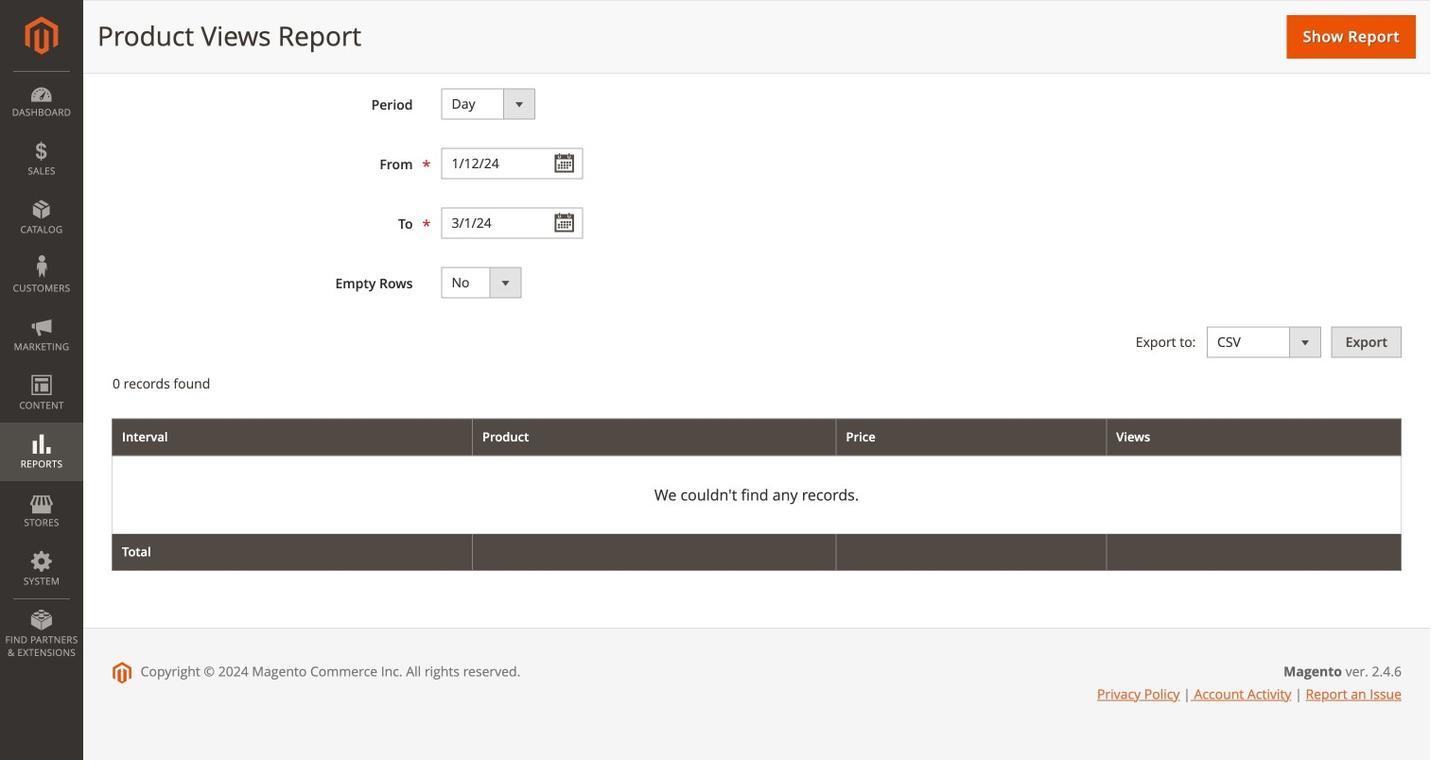 Task type: describe. For each thing, give the bounding box(es) containing it.
magento admin panel image
[[25, 16, 58, 55]]



Task type: locate. For each thing, give the bounding box(es) containing it.
None text field
[[441, 148, 583, 179], [441, 208, 583, 239], [441, 148, 583, 179], [441, 208, 583, 239]]

menu bar
[[0, 71, 83, 669]]



